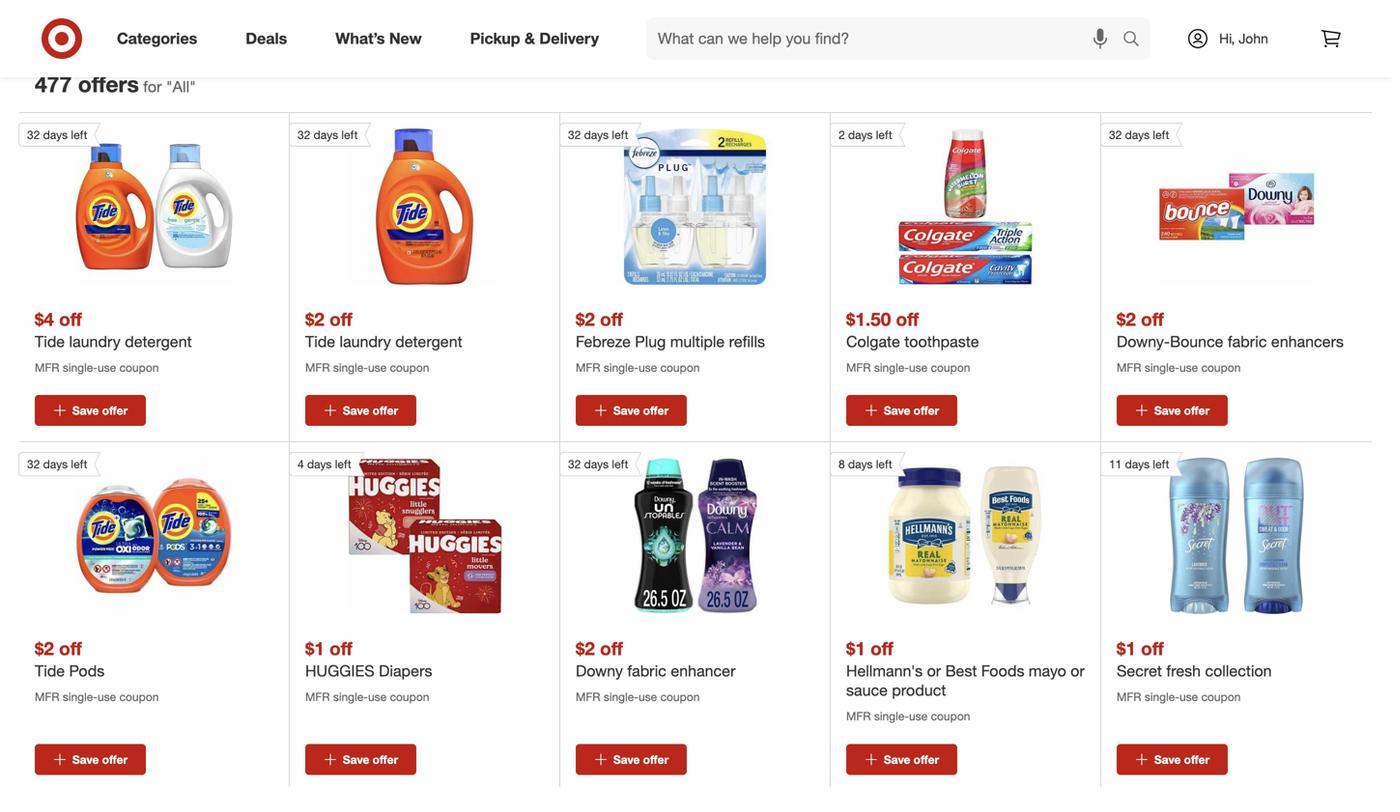 Task type: vqa. For each thing, say whether or not it's contained in the screenshot.


Task type: describe. For each thing, give the bounding box(es) containing it.
fabric inside "$2 off downy fabric enhancer mfr single-use coupon"
[[628, 662, 667, 681]]

32 days left button for $4 off tide laundry detergent mfr single-use coupon
[[18, 123, 232, 285]]

single- inside $2 off tide laundry detergent mfr single-use coupon
[[333, 360, 368, 375]]

save for $2 off downy-bounce fabric enhancers mfr single-use coupon
[[1155, 404, 1181, 418]]

huggies
[[305, 662, 375, 681]]

tide for $2 off tide pods mfr single-use coupon
[[35, 662, 65, 681]]

left for $2 off downy-bounce fabric enhancers mfr single-use coupon
[[1153, 128, 1170, 142]]

hi,
[[1220, 30, 1235, 47]]

downy
[[576, 662, 623, 681]]

use inside $1 off hellmann's or best foods mayo or sauce product mfr single-use coupon
[[909, 710, 928, 724]]

coupon inside $4 off tide laundry detergent mfr single-use coupon
[[119, 360, 159, 375]]

32 for $4 off tide laundry detergent mfr single-use coupon
[[27, 128, 40, 142]]

$2 off downy-bounce fabric enhancers mfr single-use coupon
[[1117, 308, 1344, 375]]

use inside $2 off tide laundry detergent mfr single-use coupon
[[368, 360, 387, 375]]

save offer for $2 off downy fabric enhancer mfr single-use coupon
[[614, 753, 669, 767]]

delivery
[[540, 29, 599, 48]]

john
[[1239, 30, 1269, 47]]

save offer for $2 off febreze plug multiple refills mfr single-use coupon
[[614, 404, 669, 418]]

coupon inside "$1 off secret fresh collection mfr single-use coupon"
[[1202, 690, 1241, 705]]

offer for $2 off tide laundry detergent mfr single-use coupon
[[373, 404, 398, 418]]

coupon inside $1 off huggies diapers mfr single-use coupon
[[390, 690, 429, 705]]

deals
[[246, 29, 287, 48]]

$1 for secret fresh collection
[[1117, 638, 1136, 660]]

32 for $2 off febreze plug multiple refills mfr single-use coupon
[[568, 128, 581, 142]]

offer for $4 off tide laundry detergent mfr single-use coupon
[[102, 404, 128, 418]]

mfr inside "$1 off secret fresh collection mfr single-use coupon"
[[1117, 690, 1142, 705]]

offer for $1 off huggies diapers mfr single-use coupon
[[373, 753, 398, 767]]

single- inside $4 off tide laundry detergent mfr single-use coupon
[[63, 360, 98, 375]]

days for $1.50 off colgate toothpaste mfr single-use coupon
[[849, 128, 873, 142]]

32 days left for $2 off downy fabric enhancer mfr single-use coupon
[[568, 457, 629, 472]]

days for $1 off secret fresh collection mfr single-use coupon
[[1126, 457, 1150, 472]]

32 days left for $2 off febreze plug multiple refills mfr single-use coupon
[[568, 128, 629, 142]]

off for $1 off secret fresh collection mfr single-use coupon
[[1142, 638, 1164, 660]]

collection
[[1206, 662, 1272, 681]]

32 days left for $2 off downy-bounce fabric enhancers mfr single-use coupon
[[1110, 128, 1170, 142]]

save offer button for $1 off huggies diapers mfr single-use coupon
[[305, 744, 417, 775]]

coupon inside $2 off tide pods mfr single-use coupon
[[119, 690, 159, 705]]

pickup & delivery
[[470, 29, 599, 48]]

bounce
[[1171, 332, 1224, 351]]

2 days left button
[[830, 123, 1044, 285]]

11
[[1110, 457, 1122, 472]]

save offer for $1 off secret fresh collection mfr single-use coupon
[[1155, 753, 1210, 767]]

left for $2 off tide pods mfr single-use coupon
[[71, 457, 87, 472]]

categories link
[[101, 17, 222, 60]]

save for $2 off febreze plug multiple refills mfr single-use coupon
[[614, 404, 640, 418]]

4
[[298, 457, 304, 472]]

save offer button for $4 off tide laundry detergent mfr single-use coupon
[[35, 395, 146, 426]]

$2 for downy-bounce fabric enhancers
[[1117, 308, 1136, 330]]

save offer for $4 off tide laundry detergent mfr single-use coupon
[[72, 404, 128, 418]]

1 or from the left
[[927, 662, 941, 681]]

mfr inside $2 off febreze plug multiple refills mfr single-use coupon
[[576, 360, 601, 375]]

search button
[[1114, 17, 1161, 64]]

downy-
[[1117, 332, 1171, 351]]

single- inside "$2 off downy fabric enhancer mfr single-use coupon"
[[604, 690, 639, 705]]

days for $2 off downy-bounce fabric enhancers mfr single-use coupon
[[1126, 128, 1150, 142]]

save for $2 off tide laundry detergent mfr single-use coupon
[[343, 404, 370, 418]]

pods
[[69, 662, 105, 681]]

$2 for downy fabric enhancer
[[576, 638, 595, 660]]

what's new
[[336, 29, 422, 48]]

save for $1.50 off colgate toothpaste mfr single-use coupon
[[884, 404, 911, 418]]

32 for $2 off tide laundry detergent mfr single-use coupon
[[298, 128, 311, 142]]

refills
[[729, 332, 765, 351]]

save offer for $2 off downy-bounce fabric enhancers mfr single-use coupon
[[1155, 404, 1210, 418]]

laundry for $2 off
[[340, 332, 391, 351]]

off for $2 off tide pods mfr single-use coupon
[[59, 638, 82, 660]]

toothpaste
[[905, 332, 980, 351]]

mfr inside $1 off hellmann's or best foods mayo or sauce product mfr single-use coupon
[[847, 710, 871, 724]]

coupon inside $1.50 off colgate toothpaste mfr single-use coupon
[[931, 360, 971, 375]]

mfr inside '$2 off downy-bounce fabric enhancers mfr single-use coupon'
[[1117, 360, 1142, 375]]

off for $2 off downy-bounce fabric enhancers mfr single-use coupon
[[1142, 308, 1164, 330]]

use inside $1.50 off colgate toothpaste mfr single-use coupon
[[909, 360, 928, 375]]

febreze
[[576, 332, 631, 351]]

search
[[1114, 31, 1161, 50]]

4 days left
[[298, 457, 352, 472]]

2 " from the left
[[190, 77, 196, 96]]

32 days left button for $2 off downy fabric enhancer mfr single-use coupon
[[560, 452, 774, 615]]

offer for $2 off downy fabric enhancer mfr single-use coupon
[[643, 753, 669, 767]]

off for $2 off tide laundry detergent mfr single-use coupon
[[330, 308, 353, 330]]

single- inside $1.50 off colgate toothpaste mfr single-use coupon
[[875, 360, 909, 375]]

left for $1.50 off colgate toothpaste mfr single-use coupon
[[876, 128, 893, 142]]

2
[[839, 128, 845, 142]]

offer for $2 off downy-bounce fabric enhancers mfr single-use coupon
[[1185, 404, 1210, 418]]

$1.50 off colgate toothpaste mfr single-use coupon
[[847, 308, 980, 375]]

categories
[[117, 29, 197, 48]]

477 offer s for " all "
[[35, 71, 196, 98]]

$2 for febreze plug multiple refills
[[576, 308, 595, 330]]

sauce
[[847, 681, 888, 700]]

single- inside $1 off hellmann's or best foods mayo or sauce product mfr single-use coupon
[[875, 710, 909, 724]]

coupon inside $1 off hellmann's or best foods mayo or sauce product mfr single-use coupon
[[931, 710, 971, 724]]

32 for $2 off downy-bounce fabric enhancers mfr single-use coupon
[[1110, 128, 1122, 142]]

days for $2 off tide laundry detergent mfr single-use coupon
[[314, 128, 338, 142]]

32 days left button for $2 off tide pods mfr single-use coupon
[[18, 452, 232, 615]]

save offer for $1 off huggies diapers mfr single-use coupon
[[343, 753, 398, 767]]

coupon inside '$2 off downy-bounce fabric enhancers mfr single-use coupon'
[[1202, 360, 1241, 375]]

coupon inside $2 off febreze plug multiple refills mfr single-use coupon
[[661, 360, 700, 375]]

$4
[[35, 308, 54, 330]]

fabric inside '$2 off downy-bounce fabric enhancers mfr single-use coupon'
[[1228, 332, 1267, 351]]

$2 off downy fabric enhancer mfr single-use coupon
[[576, 638, 736, 705]]

8
[[839, 457, 845, 472]]

$2 off febreze plug multiple refills mfr single-use coupon
[[576, 308, 765, 375]]

save for $4 off tide laundry detergent mfr single-use coupon
[[72, 404, 99, 418]]

$1 for hellmann's or best foods mayo or sauce product
[[847, 638, 866, 660]]

save offer button for $2 off febreze plug multiple refills mfr single-use coupon
[[576, 395, 687, 426]]

&
[[525, 29, 535, 48]]

$1.50
[[847, 308, 891, 330]]

offer for $1 off hellmann's or best foods mayo or sauce product mfr single-use coupon
[[914, 753, 940, 767]]

2 or from the left
[[1071, 662, 1085, 681]]

mfr inside $2 off tide pods mfr single-use coupon
[[35, 690, 59, 705]]

mfr inside $4 off tide laundry detergent mfr single-use coupon
[[35, 360, 59, 375]]

s
[[127, 71, 139, 98]]

laundry for $4 off
[[69, 332, 121, 351]]

off for $1.50 off colgate toothpaste mfr single-use coupon
[[896, 308, 919, 330]]

save for $2 off downy fabric enhancer mfr single-use coupon
[[614, 753, 640, 767]]

days for $2 off downy fabric enhancer mfr single-use coupon
[[584, 457, 609, 472]]



Task type: locate. For each thing, give the bounding box(es) containing it.
off for $4 off tide laundry detergent mfr single-use coupon
[[59, 308, 82, 330]]

offer for $1 off secret fresh collection mfr single-use coupon
[[1185, 753, 1210, 767]]

save down febreze
[[614, 404, 640, 418]]

32 days left button for $2 off febreze plug multiple refills mfr single-use coupon
[[560, 123, 774, 285]]

single-
[[63, 360, 98, 375], [333, 360, 368, 375], [604, 360, 639, 375], [875, 360, 909, 375], [1145, 360, 1180, 375], [63, 690, 98, 705], [333, 690, 368, 705], [604, 690, 639, 705], [1145, 690, 1180, 705], [875, 710, 909, 724]]

save offer button for $2 off tide pods mfr single-use coupon
[[35, 744, 146, 775]]

left for $2 off febreze plug multiple refills mfr single-use coupon
[[612, 128, 629, 142]]

or right the mayo
[[1071, 662, 1085, 681]]

offer down product
[[914, 753, 940, 767]]

offer down "$1 off secret fresh collection mfr single-use coupon"
[[1185, 753, 1210, 767]]

tide inside $2 off tide pods mfr single-use coupon
[[35, 662, 65, 681]]

mayo
[[1029, 662, 1067, 681]]

days for $4 off tide laundry detergent mfr single-use coupon
[[43, 128, 68, 142]]

detergent
[[125, 332, 192, 351], [395, 332, 463, 351]]

colgate
[[847, 332, 901, 351]]

save offer for $2 off tide pods mfr single-use coupon
[[72, 753, 128, 767]]

2 horizontal spatial $1
[[1117, 638, 1136, 660]]

fabric right downy at left
[[628, 662, 667, 681]]

$1 inside $1 off huggies diapers mfr single-use coupon
[[305, 638, 325, 660]]

offer right 477
[[78, 71, 127, 98]]

32 days left button for $2 off tide laundry detergent mfr single-use coupon
[[289, 123, 503, 285]]

left for $4 off tide laundry detergent mfr single-use coupon
[[71, 128, 87, 142]]

1 horizontal spatial $1
[[847, 638, 866, 660]]

offer down $1.50 off colgate toothpaste mfr single-use coupon
[[914, 404, 940, 418]]

save offer down 'plug'
[[614, 404, 669, 418]]

save down $1 off huggies diapers mfr single-use coupon
[[343, 753, 370, 767]]

laundry inside $2 off tide laundry detergent mfr single-use coupon
[[340, 332, 391, 351]]

single- inside $1 off huggies diapers mfr single-use coupon
[[333, 690, 368, 705]]

11 days left
[[1110, 457, 1170, 472]]

$1 for huggies diapers
[[305, 638, 325, 660]]

$1 off secret fresh collection mfr single-use coupon
[[1117, 638, 1272, 705]]

offer down $1 off huggies diapers mfr single-use coupon
[[373, 753, 398, 767]]

32 days left for $2 off tide pods mfr single-use coupon
[[27, 457, 87, 472]]

use inside $4 off tide laundry detergent mfr single-use coupon
[[98, 360, 116, 375]]

single- inside $2 off febreze plug multiple refills mfr single-use coupon
[[604, 360, 639, 375]]

4 days left button
[[289, 452, 503, 615]]

off inside $1.50 off colgate toothpaste mfr single-use coupon
[[896, 308, 919, 330]]

left for $2 off downy fabric enhancer mfr single-use coupon
[[612, 457, 629, 472]]

save offer button
[[35, 395, 146, 426], [305, 395, 417, 426], [576, 395, 687, 426], [847, 395, 958, 426], [1117, 395, 1228, 426], [35, 744, 146, 775], [305, 744, 417, 775], [576, 744, 687, 775], [847, 744, 958, 775], [1117, 744, 1228, 775]]

days for $1 off huggies diapers mfr single-use coupon
[[307, 457, 332, 472]]

save down product
[[884, 753, 911, 767]]

detergent inside $2 off tide laundry detergent mfr single-use coupon
[[395, 332, 463, 351]]

laundry inside $4 off tide laundry detergent mfr single-use coupon
[[69, 332, 121, 351]]

save up 8 days left
[[884, 404, 911, 418]]

left inside button
[[335, 457, 352, 472]]

1 horizontal spatial detergent
[[395, 332, 463, 351]]

coupon inside "$2 off downy fabric enhancer mfr single-use coupon"
[[661, 690, 700, 705]]

save offer button down fresh
[[1117, 744, 1228, 775]]

save offer button for $1.50 off colgate toothpaste mfr single-use coupon
[[847, 395, 958, 426]]

off inside "$2 off downy fabric enhancer mfr single-use coupon"
[[600, 638, 623, 660]]

plug
[[635, 332, 666, 351]]

$2 off tide pods mfr single-use coupon
[[35, 638, 159, 705]]

mfr inside $1.50 off colgate toothpaste mfr single-use coupon
[[847, 360, 871, 375]]

single- inside $2 off tide pods mfr single-use coupon
[[63, 690, 98, 705]]

save offer button down $1 off huggies diapers mfr single-use coupon
[[305, 744, 417, 775]]

8 days left
[[839, 457, 893, 472]]

off for $2 off febreze plug multiple refills mfr single-use coupon
[[600, 308, 623, 330]]

$1 off huggies diapers mfr single-use coupon
[[305, 638, 432, 705]]

0 vertical spatial fabric
[[1228, 332, 1267, 351]]

$1 up secret
[[1117, 638, 1136, 660]]

save offer button for $2 off downy-bounce fabric enhancers mfr single-use coupon
[[1117, 395, 1228, 426]]

tide inside $2 off tide laundry detergent mfr single-use coupon
[[305, 332, 335, 351]]

offer down 'plug'
[[643, 404, 669, 418]]

foods
[[982, 662, 1025, 681]]

"
[[166, 77, 173, 96], [190, 77, 196, 96]]

save for $1 off hellmann's or best foods mayo or sauce product mfr single-use coupon
[[884, 753, 911, 767]]

save offer down "$2 off downy fabric enhancer mfr single-use coupon"
[[614, 753, 669, 767]]

offer for $2 off tide pods mfr single-use coupon
[[102, 753, 128, 767]]

coupon
[[119, 360, 159, 375], [390, 360, 429, 375], [661, 360, 700, 375], [931, 360, 971, 375], [1202, 360, 1241, 375], [119, 690, 159, 705], [390, 690, 429, 705], [661, 690, 700, 705], [1202, 690, 1241, 705], [931, 710, 971, 724]]

off inside $2 off febreze plug multiple refills mfr single-use coupon
[[600, 308, 623, 330]]

1 horizontal spatial "
[[190, 77, 196, 96]]

3 $1 from the left
[[1117, 638, 1136, 660]]

off inside $1 off huggies diapers mfr single-use coupon
[[330, 638, 353, 660]]

pickup
[[470, 29, 520, 48]]

laundry
[[69, 332, 121, 351], [340, 332, 391, 351]]

save offer
[[72, 404, 128, 418], [343, 404, 398, 418], [614, 404, 669, 418], [884, 404, 940, 418], [1155, 404, 1210, 418], [72, 753, 128, 767], [343, 753, 398, 767], [614, 753, 669, 767], [884, 753, 940, 767], [1155, 753, 1210, 767]]

save up the 4 days left
[[343, 404, 370, 418]]

mfr inside "$2 off downy fabric enhancer mfr single-use coupon"
[[576, 690, 601, 705]]

what's
[[336, 29, 385, 48]]

off for $1 off hellmann's or best foods mayo or sauce product mfr single-use coupon
[[871, 638, 894, 660]]

offer for $2 off febreze plug multiple refills mfr single-use coupon
[[643, 404, 669, 418]]

use inside $2 off febreze plug multiple refills mfr single-use coupon
[[639, 360, 657, 375]]

save up 11 days left
[[1155, 404, 1181, 418]]

0 horizontal spatial laundry
[[69, 332, 121, 351]]

all
[[173, 77, 190, 96]]

enhancer
[[671, 662, 736, 681]]

$4 off tide laundry detergent mfr single-use coupon
[[35, 308, 192, 375]]

2 $1 from the left
[[847, 638, 866, 660]]

save down fresh
[[1155, 753, 1181, 767]]

477
[[35, 71, 72, 98]]

$1 up hellmann's
[[847, 638, 866, 660]]

save offer down $1 off huggies diapers mfr single-use coupon
[[343, 753, 398, 767]]

left for $2 off tide laundry detergent mfr single-use coupon
[[342, 128, 358, 142]]

1 $1 from the left
[[305, 638, 325, 660]]

use
[[98, 360, 116, 375], [368, 360, 387, 375], [639, 360, 657, 375], [909, 360, 928, 375], [1180, 360, 1199, 375], [98, 690, 116, 705], [368, 690, 387, 705], [639, 690, 657, 705], [1180, 690, 1199, 705], [909, 710, 928, 724]]

0 horizontal spatial or
[[927, 662, 941, 681]]

save offer button down pods
[[35, 744, 146, 775]]

$1 off hellmann's or best foods mayo or sauce product mfr single-use coupon
[[847, 638, 1085, 724]]

save offer button for $2 off tide laundry detergent mfr single-use coupon
[[305, 395, 417, 426]]

save for $1 off huggies diapers mfr single-use coupon
[[343, 753, 370, 767]]

save offer button down $4 off tide laundry detergent mfr single-use coupon
[[35, 395, 146, 426]]

0 horizontal spatial fabric
[[628, 662, 667, 681]]

deals link
[[229, 17, 311, 60]]

off inside $2 off tide pods mfr single-use coupon
[[59, 638, 82, 660]]

use inside '$2 off downy-bounce fabric enhancers mfr single-use coupon'
[[1180, 360, 1199, 375]]

$2 inside $2 off febreze plug multiple refills mfr single-use coupon
[[576, 308, 595, 330]]

off inside $1 off hellmann's or best foods mayo or sauce product mfr single-use coupon
[[871, 638, 894, 660]]

left for $1 off huggies diapers mfr single-use coupon
[[335, 457, 352, 472]]

0 horizontal spatial "
[[166, 77, 173, 96]]

enhancers
[[1272, 332, 1344, 351]]

save offer button for $2 off downy fabric enhancer mfr single-use coupon
[[576, 744, 687, 775]]

save offer button up 8 days left
[[847, 395, 958, 426]]

offer down bounce
[[1185, 404, 1210, 418]]

$2 inside $2 off tide laundry detergent mfr single-use coupon
[[305, 308, 325, 330]]

2 detergent from the left
[[395, 332, 463, 351]]

diapers
[[379, 662, 432, 681]]

days
[[43, 128, 68, 142], [314, 128, 338, 142], [584, 128, 609, 142], [849, 128, 873, 142], [1126, 128, 1150, 142], [43, 457, 68, 472], [307, 457, 332, 472], [584, 457, 609, 472], [849, 457, 873, 472], [1126, 457, 1150, 472]]

save offer button up 11 days left
[[1117, 395, 1228, 426]]

32 days left button
[[18, 123, 232, 285], [289, 123, 503, 285], [560, 123, 774, 285], [1101, 123, 1315, 285], [18, 452, 232, 615], [560, 452, 774, 615]]

save down downy at left
[[614, 753, 640, 767]]

8 days left button
[[830, 452, 1044, 615]]

left
[[71, 128, 87, 142], [342, 128, 358, 142], [612, 128, 629, 142], [876, 128, 893, 142], [1153, 128, 1170, 142], [71, 457, 87, 472], [335, 457, 352, 472], [612, 457, 629, 472], [876, 457, 893, 472], [1153, 457, 1170, 472]]

best
[[946, 662, 977, 681]]

save offer down fresh
[[1155, 753, 1210, 767]]

off
[[59, 308, 82, 330], [330, 308, 353, 330], [600, 308, 623, 330], [896, 308, 919, 330], [1142, 308, 1164, 330], [59, 638, 82, 660], [330, 638, 353, 660], [600, 638, 623, 660], [871, 638, 894, 660], [1142, 638, 1164, 660]]

off inside "$1 off secret fresh collection mfr single-use coupon"
[[1142, 638, 1164, 660]]

$2 inside '$2 off downy-bounce fabric enhancers mfr single-use coupon'
[[1117, 308, 1136, 330]]

save for $2 off tide pods mfr single-use coupon
[[72, 753, 99, 767]]

product
[[892, 681, 947, 700]]

save offer button for $1 off hellmann's or best foods mayo or sauce product mfr single-use coupon
[[847, 744, 958, 775]]

32 days left for $4 off tide laundry detergent mfr single-use coupon
[[27, 128, 87, 142]]

for
[[143, 77, 162, 96]]

days for $2 off febreze plug multiple refills mfr single-use coupon
[[584, 128, 609, 142]]

mfr inside $1 off huggies diapers mfr single-use coupon
[[305, 690, 330, 705]]

32 days left for $2 off tide laundry detergent mfr single-use coupon
[[298, 128, 358, 142]]

save offer down product
[[884, 753, 940, 767]]

detergent for $2 off
[[395, 332, 463, 351]]

save offer down $1.50 off colgate toothpaste mfr single-use coupon
[[884, 404, 940, 418]]

detergent for $4 off
[[125, 332, 192, 351]]

off inside $2 off tide laundry detergent mfr single-use coupon
[[330, 308, 353, 330]]

pickup & delivery link
[[454, 17, 623, 60]]

new
[[389, 29, 422, 48]]

What can we help you find? suggestions appear below search field
[[647, 17, 1128, 60]]

save offer up 11 days left
[[1155, 404, 1210, 418]]

secret
[[1117, 662, 1163, 681]]

2 laundry from the left
[[340, 332, 391, 351]]

$2 inside $2 off tide pods mfr single-use coupon
[[35, 638, 54, 660]]

offer down $2 off tide laundry detergent mfr single-use coupon
[[373, 404, 398, 418]]

off for $2 off downy fabric enhancer mfr single-use coupon
[[600, 638, 623, 660]]

save down $4 off tide laundry detergent mfr single-use coupon
[[72, 404, 99, 418]]

days for $2 off tide pods mfr single-use coupon
[[43, 457, 68, 472]]

single- inside '$2 off downy-bounce fabric enhancers mfr single-use coupon'
[[1145, 360, 1180, 375]]

$2 for tide laundry detergent
[[305, 308, 325, 330]]

hi, john
[[1220, 30, 1269, 47]]

single- inside "$1 off secret fresh collection mfr single-use coupon"
[[1145, 690, 1180, 705]]

save offer down $2 off tide pods mfr single-use coupon on the left of the page
[[72, 753, 128, 767]]

offer for $1.50 off colgate toothpaste mfr single-use coupon
[[914, 404, 940, 418]]

2 days left
[[839, 128, 893, 142]]

fabric
[[1228, 332, 1267, 351], [628, 662, 667, 681]]

save offer for $1 off hellmann's or best foods mayo or sauce product mfr single-use coupon
[[884, 753, 940, 767]]

mfr inside $2 off tide laundry detergent mfr single-use coupon
[[305, 360, 330, 375]]

what's new link
[[319, 17, 446, 60]]

coupon inside $2 off tide laundry detergent mfr single-use coupon
[[390, 360, 429, 375]]

use inside "$2 off downy fabric enhancer mfr single-use coupon"
[[639, 690, 657, 705]]

save offer button down product
[[847, 744, 958, 775]]

32 days left
[[27, 128, 87, 142], [298, 128, 358, 142], [568, 128, 629, 142], [1110, 128, 1170, 142], [27, 457, 87, 472], [568, 457, 629, 472]]

or
[[927, 662, 941, 681], [1071, 662, 1085, 681]]

save offer button for $1 off secret fresh collection mfr single-use coupon
[[1117, 744, 1228, 775]]

1 horizontal spatial fabric
[[1228, 332, 1267, 351]]

off inside $4 off tide laundry detergent mfr single-use coupon
[[59, 308, 82, 330]]

multiple
[[670, 332, 725, 351]]

32 days left button for $2 off downy-bounce fabric enhancers mfr single-use coupon
[[1101, 123, 1315, 285]]

days for $1 off hellmann's or best foods mayo or sauce product mfr single-use coupon
[[849, 457, 873, 472]]

save offer button down 'plug'
[[576, 395, 687, 426]]

save down pods
[[72, 753, 99, 767]]

save
[[72, 404, 99, 418], [343, 404, 370, 418], [614, 404, 640, 418], [884, 404, 911, 418], [1155, 404, 1181, 418], [72, 753, 99, 767], [343, 753, 370, 767], [614, 753, 640, 767], [884, 753, 911, 767], [1155, 753, 1181, 767]]

offer down $4 off tide laundry detergent mfr single-use coupon
[[102, 404, 128, 418]]

1 horizontal spatial laundry
[[340, 332, 391, 351]]

hellmann's
[[847, 662, 923, 681]]

11 days left button
[[1101, 452, 1315, 615]]

save offer down $2 off tide laundry detergent mfr single-use coupon
[[343, 404, 398, 418]]

days inside button
[[307, 457, 332, 472]]

off for $1 off huggies diapers mfr single-use coupon
[[330, 638, 353, 660]]

fresh
[[1167, 662, 1201, 681]]

$1 inside "$1 off secret fresh collection mfr single-use coupon"
[[1117, 638, 1136, 660]]

$2 off tide laundry detergent mfr single-use coupon
[[305, 308, 463, 375]]

save for $1 off secret fresh collection mfr single-use coupon
[[1155, 753, 1181, 767]]

1 laundry from the left
[[69, 332, 121, 351]]

$1 up huggies
[[305, 638, 325, 660]]

save offer for $1.50 off colgate toothpaste mfr single-use coupon
[[884, 404, 940, 418]]

$1 inside $1 off hellmann's or best foods mayo or sauce product mfr single-use coupon
[[847, 638, 866, 660]]

save offer down $4 off tide laundry detergent mfr single-use coupon
[[72, 404, 128, 418]]

offer
[[78, 71, 127, 98], [102, 404, 128, 418], [373, 404, 398, 418], [643, 404, 669, 418], [914, 404, 940, 418], [1185, 404, 1210, 418], [102, 753, 128, 767], [373, 753, 398, 767], [643, 753, 669, 767], [914, 753, 940, 767], [1185, 753, 1210, 767]]

0 horizontal spatial detergent
[[125, 332, 192, 351]]

0 horizontal spatial $1
[[305, 638, 325, 660]]

save offer button up the 4 days left
[[305, 395, 417, 426]]

use inside $1 off huggies diapers mfr single-use coupon
[[368, 690, 387, 705]]

1 detergent from the left
[[125, 332, 192, 351]]

offer down "$2 off downy fabric enhancer mfr single-use coupon"
[[643, 753, 669, 767]]

use inside $2 off tide pods mfr single-use coupon
[[98, 690, 116, 705]]

off inside '$2 off downy-bounce fabric enhancers mfr single-use coupon'
[[1142, 308, 1164, 330]]

1 " from the left
[[166, 77, 173, 96]]

left for $1 off hellmann's or best foods mayo or sauce product mfr single-use coupon
[[876, 457, 893, 472]]

tide for $4 off tide laundry detergent mfr single-use coupon
[[35, 332, 65, 351]]

use inside "$1 off secret fresh collection mfr single-use coupon"
[[1180, 690, 1199, 705]]

1 horizontal spatial or
[[1071, 662, 1085, 681]]

fabric right bounce
[[1228, 332, 1267, 351]]

save offer for $2 off tide laundry detergent mfr single-use coupon
[[343, 404, 398, 418]]

save offer button down "$2 off downy fabric enhancer mfr single-use coupon"
[[576, 744, 687, 775]]

offer down $2 off tide pods mfr single-use coupon on the left of the page
[[102, 753, 128, 767]]

32 for $2 off downy fabric enhancer mfr single-use coupon
[[568, 457, 581, 472]]

32
[[27, 128, 40, 142], [298, 128, 311, 142], [568, 128, 581, 142], [1110, 128, 1122, 142], [27, 457, 40, 472], [568, 457, 581, 472]]

mfr
[[35, 360, 59, 375], [305, 360, 330, 375], [576, 360, 601, 375], [847, 360, 871, 375], [1117, 360, 1142, 375], [35, 690, 59, 705], [305, 690, 330, 705], [576, 690, 601, 705], [1117, 690, 1142, 705], [847, 710, 871, 724]]

$1
[[305, 638, 325, 660], [847, 638, 866, 660], [1117, 638, 1136, 660]]

32 for $2 off tide pods mfr single-use coupon
[[27, 457, 40, 472]]

$2 for tide pods
[[35, 638, 54, 660]]

$2
[[305, 308, 325, 330], [576, 308, 595, 330], [1117, 308, 1136, 330], [35, 638, 54, 660], [576, 638, 595, 660]]

tide
[[35, 332, 65, 351], [305, 332, 335, 351], [35, 662, 65, 681]]

or up product
[[927, 662, 941, 681]]

detergent inside $4 off tide laundry detergent mfr single-use coupon
[[125, 332, 192, 351]]

tide for $2 off tide laundry detergent mfr single-use coupon
[[305, 332, 335, 351]]

1 vertical spatial fabric
[[628, 662, 667, 681]]

tide inside $4 off tide laundry detergent mfr single-use coupon
[[35, 332, 65, 351]]

$2 inside "$2 off downy fabric enhancer mfr single-use coupon"
[[576, 638, 595, 660]]



